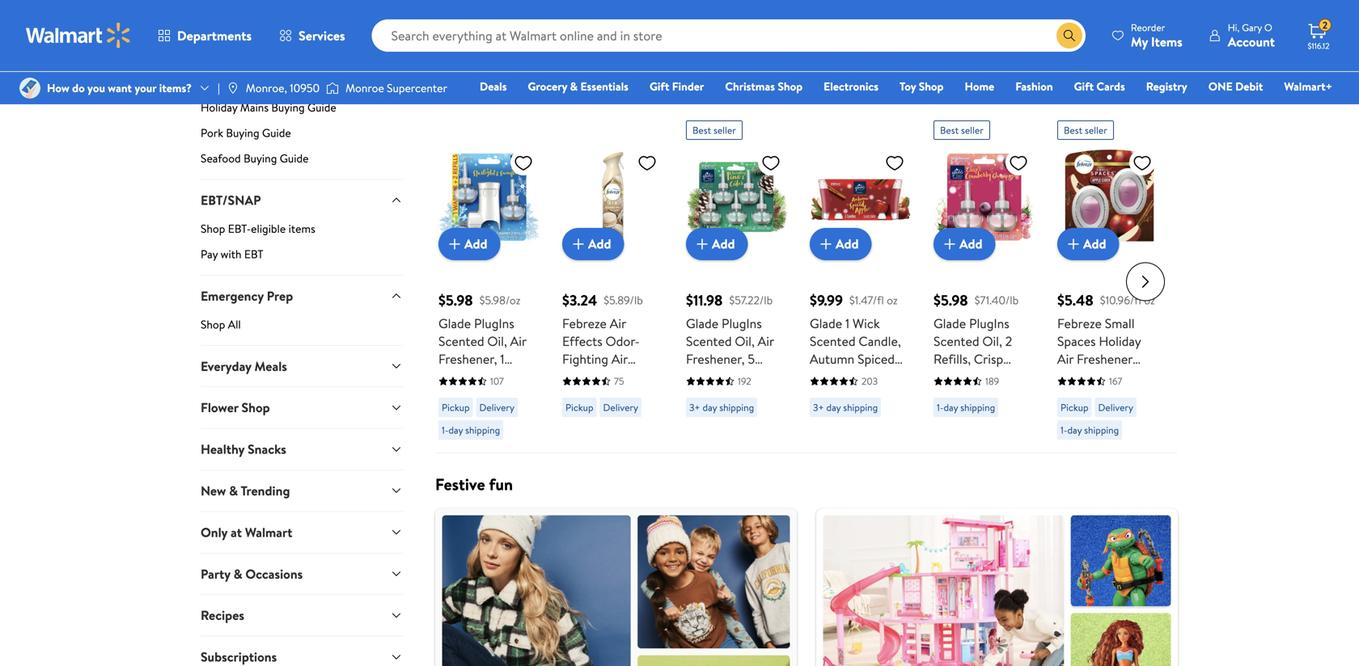 Task type: describe. For each thing, give the bounding box(es) containing it.
best for $5.98
[[940, 123, 959, 137]]

air up 75
[[612, 350, 628, 368]]

add to favorites list, febreze small spaces holiday air freshener apple cider scent, .25 fl oz each, pack of 2 image
[[1133, 153, 1152, 173]]

seafood
[[201, 150, 241, 166]]

seafood buying guide
[[201, 150, 309, 166]]

glade plugins scented oil, 2 refills, crisp cranberry champagne, 0.67oz each, 1.34 oz total image
[[934, 146, 1035, 247]]

cards
[[1097, 78, 1125, 94]]

1 horizontal spatial 1-
[[937, 401, 944, 415]]

seller for $11.98
[[714, 123, 736, 137]]

0.67 inside $11.98 $57.22/lb glade plugins scented oil, air freshener, 5 refills, twinkling pine & cedar, 0.67 oz each, 3.35 oz total
[[686, 404, 709, 421]]

Walmart Site-Wide search field
[[372, 19, 1086, 52]]

fashion link
[[1008, 78, 1060, 95]]

total inside $5.98 $5.98/oz glade plugins scented oil, air freshener, 1 warmer   2 refills, starlight & snowflakes, 0.67 oz each, 1.34 oz total
[[439, 439, 465, 457]]

deals link
[[473, 78, 514, 95]]

one
[[1209, 78, 1233, 94]]

scents
[[487, 83, 532, 105]]

one debit
[[1209, 78, 1263, 94]]

shop inside "link"
[[201, 221, 225, 237]]

odor-
[[606, 332, 640, 350]]

oz down pine
[[686, 421, 699, 439]]

add button for febreze air effects odor-fighting air freshener fresh baked vanilla, 8.8 oz. aerosol can image
[[562, 228, 624, 260]]

add for $11.98 add to cart image
[[712, 235, 735, 253]]

toy shop link
[[892, 78, 951, 95]]

departments button
[[144, 16, 265, 55]]

$5.48 $10.96/fl oz febreze small spaces holiday air freshener apple cider scent, .25 fl oz each, pack of 2
[[1057, 290, 1155, 421]]

subscriptions button
[[201, 636, 403, 667]]

healthy
[[201, 441, 245, 458]]

189
[[985, 375, 999, 388]]

apple buying guide link
[[201, 23, 403, 45]]

ebt
[[244, 246, 263, 262]]

add for $9.99 add to cart icon
[[836, 235, 859, 253]]

1-day shipping inside the product group
[[1061, 423, 1119, 437]]

autumn
[[810, 350, 855, 368]]

add button for glade plugins scented oil, air freshener, 5 refills, twinkling pine & cedar, 0.67 oz each, 3.35 oz total image
[[686, 228, 748, 260]]

toy
[[900, 78, 916, 94]]

add for 3rd add to cart image from right
[[588, 235, 611, 253]]

new & trending button
[[201, 470, 403, 512]]

plugins for $11.98
[[722, 315, 762, 332]]

charcuterie buying guide
[[201, 74, 327, 90]]

freshener, for $5.98
[[439, 350, 497, 368]]

oz right pine
[[712, 404, 725, 421]]

day left cedar,
[[703, 401, 717, 415]]

2 3+ day shipping from the left
[[813, 401, 878, 415]]

scented for warmer
[[439, 332, 484, 350]]

cedar,
[[725, 386, 762, 404]]

& for trending
[[229, 482, 238, 500]]

$71.40/lb
[[975, 293, 1019, 308]]

freshener for $3.24
[[562, 368, 618, 386]]

shipping down 192
[[719, 401, 754, 415]]

buying inside holiday mains buying guide link
[[271, 100, 305, 115]]

pay with ebt link
[[201, 246, 403, 275]]

festive fun
[[435, 473, 513, 496]]

0 horizontal spatial 1-day shipping
[[442, 423, 500, 437]]

oil, inside $5.98 $5.98/oz glade plugins scented oil, air freshener, 1 warmer   2 refills, starlight & snowflakes, 0.67 oz each, 1.34 oz total
[[487, 332, 507, 350]]

 image for monroe supercenter
[[326, 80, 339, 96]]

shop left "all"
[[201, 317, 225, 332]]

75
[[614, 375, 624, 388]]

essentials
[[580, 78, 629, 94]]

can
[[627, 404, 649, 421]]

shop all
[[1140, 88, 1178, 104]]

debit
[[1236, 78, 1263, 94]]

winter scents
[[435, 83, 532, 105]]

$5.98 $5.98/oz glade plugins scented oil, air freshener, 1 warmer   2 refills, starlight & snowflakes, 0.67 oz each, 1.34 oz total
[[439, 290, 533, 457]]

refills, inside $11.98 $57.22/lb glade plugins scented oil, air freshener, 5 refills, twinkling pine & cedar, 0.67 oz each, 3.35 oz total
[[686, 368, 723, 386]]

mains
[[240, 100, 269, 115]]

holiday mains buying guide link
[[201, 100, 403, 122]]

add button for febreze small spaces holiday air freshener apple cider scent, .25 fl oz each, pack of 2 image
[[1057, 228, 1119, 260]]

0 vertical spatial holiday
[[201, 100, 238, 115]]

of
[[1120, 404, 1132, 421]]

gift finder link
[[642, 78, 711, 95]]

glade inside $9.99 $1.47/fl oz glade 1 wick scented candle, autumn spiced apple, fragrance infused with essential oils, 3.4 oz
[[810, 315, 842, 332]]

trending
[[241, 482, 290, 500]]

with inside $9.99 $1.47/fl oz glade 1 wick scented candle, autumn spiced apple, fragrance infused with essential oils, 3.4 oz
[[854, 386, 878, 404]]

add to cart image for $5.98
[[445, 235, 464, 254]]

vanilla,
[[599, 386, 639, 404]]

emergency
[[201, 287, 264, 305]]

reorder my items
[[1131, 21, 1183, 51]]

warmer
[[439, 368, 483, 386]]

$10.96/fl
[[1100, 293, 1142, 308]]

search icon image
[[1063, 29, 1076, 42]]

2 inside $5.98 $5.98/oz glade plugins scented oil, air freshener, 1 warmer   2 refills, starlight & snowflakes, 0.67 oz each, 1.34 oz total
[[486, 368, 493, 386]]

& inside $5.98 $5.98/oz glade plugins scented oil, air freshener, 1 warmer   2 refills, starlight & snowflakes, 0.67 oz each, 1.34 oz total
[[489, 386, 498, 404]]

shop all
[[201, 317, 241, 332]]

$5.48
[[1057, 290, 1094, 311]]

fashion
[[1016, 78, 1053, 94]]

how
[[47, 80, 69, 96]]

add for first add to cart icon from the right
[[1083, 235, 1106, 253]]

$57.22/lb
[[729, 293, 773, 308]]

home link
[[958, 78, 1002, 95]]

christmas
[[725, 78, 775, 94]]

febreze small spaces holiday air freshener apple cider scent, .25 fl oz each, pack of 2 image
[[1057, 146, 1159, 247]]

3.4
[[890, 404, 907, 421]]

each, inside $11.98 $57.22/lb glade plugins scented oil, air freshener, 5 refills, twinkling pine & cedar, 0.67 oz each, 3.35 oz total
[[728, 404, 758, 421]]

$5.98 for refills,
[[934, 290, 968, 311]]

pay with ebt
[[201, 246, 263, 262]]

party & occasions button
[[201, 553, 403, 595]]

holiday inside $5.48 $10.96/fl oz febreze small spaces holiday air freshener apple cider scent, .25 fl oz each, pack of 2
[[1099, 332, 1141, 350]]

shop left "all" at the right top of the page
[[1140, 88, 1165, 104]]

shop right the 'toy'
[[919, 78, 944, 94]]

best seller for $5.98
[[940, 123, 984, 137]]

.25
[[1096, 386, 1112, 404]]

oz down starlight
[[439, 421, 451, 439]]

crisp
[[974, 350, 1003, 368]]

ebt-
[[228, 221, 251, 237]]

each, inside $5.98 $5.98/oz glade plugins scented oil, air freshener, 1 warmer   2 refills, starlight & snowflakes, 0.67 oz each, 1.34 oz total
[[454, 421, 484, 439]]

product group containing $9.99
[[810, 114, 911, 447]]

gift for gift finder
[[650, 78, 669, 94]]

monroe supercenter
[[346, 80, 447, 96]]

1 inside $9.99 $1.47/fl oz glade 1 wick scented candle, autumn spiced apple, fragrance infused with essential oils, 3.4 oz
[[845, 315, 850, 332]]

freshener for $5.48
[[1077, 350, 1133, 368]]

glade plugins scented oil, air freshener, 5 refills, twinkling pine & cedar, 0.67 oz each, 3.35 oz total image
[[686, 146, 787, 247]]

add button for glade plugins scented oil, air freshener, 1 warmer   2 refills, starlight & snowflakes, 0.67 oz each, 1.34 oz total image
[[439, 228, 500, 260]]

grocery & essentials
[[528, 78, 629, 94]]

2 inside $5.98 $71.40/lb glade plugins scented oil, 2 refills, crisp cranberry champagne, 0.67oz each, 1.34 oz total
[[1005, 332, 1012, 350]]

oz right snowflakes,
[[512, 421, 525, 439]]

day down apple,
[[826, 401, 841, 415]]

plugins inside $5.98 $5.98/oz glade plugins scented oil, air freshener, 1 warmer   2 refills, starlight & snowflakes, 0.67 oz each, 1.34 oz total
[[474, 315, 514, 332]]

reorder
[[1131, 21, 1165, 34]]

3 add to cart image from the left
[[1064, 235, 1083, 254]]

10950
[[290, 80, 320, 96]]

baked
[[562, 386, 596, 404]]

only at walmart button
[[201, 512, 403, 553]]

services button
[[265, 16, 359, 55]]

0 vertical spatial with
[[221, 246, 242, 262]]

1 add to cart image from the left
[[569, 235, 588, 254]]

party & occasions
[[201, 565, 303, 583]]

& for essentials
[[570, 78, 578, 94]]

3 pickup from the left
[[1061, 401, 1089, 415]]

buying for apple
[[232, 23, 265, 39]]

party
[[201, 565, 230, 583]]

aerosol
[[581, 404, 623, 421]]

your
[[135, 80, 156, 96]]

$5.98 $71.40/lb glade plugins scented oil, 2 refills, crisp cranberry champagne, 0.67oz each, 1.34 oz total
[[934, 290, 1027, 439]]

all
[[1167, 88, 1178, 104]]

freshener, for $11.98
[[686, 350, 745, 368]]

only at walmart
[[201, 524, 292, 542]]

walmart
[[245, 524, 292, 542]]

guide for pork buying guide
[[262, 125, 291, 141]]

3 best seller from the left
[[1064, 123, 1108, 137]]

0.67 inside $5.98 $5.98/oz glade plugins scented oil, air freshener, 1 warmer   2 refills, starlight & snowflakes, 0.67 oz each, 1.34 oz total
[[507, 404, 530, 421]]

champagne,
[[934, 386, 1004, 404]]

fun
[[489, 473, 513, 496]]

candle,
[[859, 332, 901, 350]]

gift cards
[[1074, 78, 1125, 94]]

Search search field
[[372, 19, 1086, 52]]

small
[[1105, 315, 1135, 332]]

snacks
[[248, 441, 286, 458]]

add to favorites list, glade plugins scented oil, 2 refills, crisp cranberry champagne, 0.67oz each, 1.34 oz total image
[[1009, 153, 1028, 173]]

gift cards link
[[1067, 78, 1133, 95]]

christmas shop
[[725, 78, 803, 94]]

account
[[1228, 33, 1275, 51]]

$1.47/fl
[[849, 293, 884, 308]]

shipping down 203 at right
[[843, 401, 878, 415]]

day down snowflakes,
[[449, 423, 463, 437]]

recipes button
[[201, 595, 403, 636]]

pork
[[201, 125, 223, 141]]

grocery & essentials link
[[521, 78, 636, 95]]

ebt/snap
[[201, 191, 261, 209]]

charcuterie
[[201, 74, 259, 90]]

add to favorites list, glade 1 wick scented candle, autumn spiced apple, fragrance infused with essential oils, 3.4 oz image
[[885, 153, 905, 173]]

eligible
[[251, 221, 286, 237]]



Task type: vqa. For each thing, say whether or not it's contained in the screenshot.
to
no



Task type: locate. For each thing, give the bounding box(es) containing it.
starlight
[[439, 386, 486, 404]]

febreze down $5.48
[[1057, 315, 1102, 332]]

guide down pork buying guide link
[[280, 150, 309, 166]]

1 0.67 from the left
[[507, 404, 530, 421]]

& inside $11.98 $57.22/lb glade plugins scented oil, air freshener, 5 refills, twinkling pine & cedar, 0.67 oz each, 3.35 oz total
[[714, 386, 722, 404]]

best down finder
[[693, 123, 711, 137]]

scented for refills,
[[686, 332, 732, 350]]

oz right "fl"
[[1126, 386, 1139, 404]]

3 oil, from the left
[[983, 332, 1002, 350]]

febreze air effects odor-fighting air freshener fresh baked vanilla, 8.8 oz. aerosol can image
[[562, 146, 663, 247]]

2 $5.98 from the left
[[934, 290, 968, 311]]

glade for refills,
[[686, 315, 719, 332]]

5 add button from the left
[[934, 228, 996, 260]]

1- down cranberry
[[937, 401, 944, 415]]

$5.98 inside $5.98 $5.98/oz glade plugins scented oil, air freshener, 1 warmer   2 refills, starlight & snowflakes, 0.67 oz each, 1.34 oz total
[[439, 290, 473, 311]]

1-day shipping down snowflakes,
[[442, 423, 500, 437]]

107
[[490, 375, 504, 388]]

refills, right the "warmer"
[[496, 368, 533, 386]]

0 horizontal spatial gift
[[650, 78, 669, 94]]

2 right crisp
[[1005, 332, 1012, 350]]

1- down "scent,"
[[1061, 423, 1068, 437]]

buying inside the charcuterie buying guide link
[[262, 74, 295, 90]]

glade inside $11.98 $57.22/lb glade plugins scented oil, air freshener, 5 refills, twinkling pine & cedar, 0.67 oz each, 3.35 oz total
[[686, 315, 719, 332]]

1 $5.98 from the left
[[439, 290, 473, 311]]

 image
[[19, 78, 40, 99], [326, 80, 339, 96]]

buying for charcuterie
[[262, 74, 295, 90]]

electronics link
[[816, 78, 886, 95]]

seller down home on the top of page
[[961, 123, 984, 137]]

1 scented from the left
[[439, 332, 484, 350]]

seller down gift cards link
[[1085, 123, 1108, 137]]

oz right $1.47/fl
[[887, 293, 898, 308]]

wick
[[853, 315, 880, 332]]

walmart image
[[26, 23, 131, 49]]

scented inside $5.98 $71.40/lb glade plugins scented oil, 2 refills, crisp cranberry champagne, 0.67oz each, 1.34 oz total
[[934, 332, 979, 350]]

christmas shop link
[[718, 78, 810, 95]]

glade up cranberry
[[934, 315, 966, 332]]

2 scented from the left
[[686, 332, 732, 350]]

0 horizontal spatial 1.34
[[487, 421, 509, 439]]

glade plugins scented oil, air freshener, 1 warmer   2 refills, starlight & snowflakes, 0.67 oz each, 1.34 oz total image
[[439, 146, 540, 247]]

2 add button from the left
[[562, 228, 624, 260]]

oz inside $5.98 $71.40/lb glade plugins scented oil, 2 refills, crisp cranberry champagne, 0.67oz each, 1.34 oz total
[[934, 421, 946, 439]]

everyday meals button
[[201, 345, 403, 387]]

pay
[[201, 246, 218, 262]]

list
[[426, 509, 1188, 667]]

delivery down 107
[[479, 401, 515, 415]]

one debit link
[[1201, 78, 1271, 95]]

glade inside $5.98 $5.98/oz glade plugins scented oil, air freshener, 1 warmer   2 refills, starlight & snowflakes, 0.67 oz each, 1.34 oz total
[[439, 315, 471, 332]]

product group containing $11.98
[[686, 114, 787, 447]]

shipping down 189
[[961, 401, 995, 415]]

1 horizontal spatial 0.67
[[686, 404, 709, 421]]

pickup for $5.98
[[442, 401, 470, 415]]

1 horizontal spatial 3+
[[813, 401, 824, 415]]

$3.24 $5.89/lb febreze air effects odor- fighting air freshener fresh baked vanilla, 8.8 oz. aerosol can
[[562, 290, 659, 421]]

everyday meals
[[201, 357, 287, 375]]

best down toy shop
[[940, 123, 959, 137]]

each, left 3.35
[[728, 404, 758, 421]]

1 inside $5.98 $5.98/oz glade plugins scented oil, air freshener, 1 warmer   2 refills, starlight & snowflakes, 0.67 oz each, 1.34 oz total
[[500, 350, 504, 368]]

best seller down gift cards link
[[1064, 123, 1108, 137]]

6 add from the left
[[1083, 235, 1106, 253]]

4 add from the left
[[836, 235, 859, 253]]

1 horizontal spatial 1-day shipping
[[937, 401, 995, 415]]

gift
[[650, 78, 669, 94], [1074, 78, 1094, 94]]

0 horizontal spatial  image
[[19, 78, 40, 99]]

refills, inside $5.98 $5.98/oz glade plugins scented oil, air freshener, 1 warmer   2 refills, starlight & snowflakes, 0.67 oz each, 1.34 oz total
[[496, 368, 533, 386]]

1
[[845, 315, 850, 332], [500, 350, 504, 368]]

1 horizontal spatial delivery
[[603, 401, 638, 415]]

freshener,
[[439, 350, 497, 368], [686, 350, 745, 368]]

0 horizontal spatial apple
[[201, 23, 229, 39]]

0 horizontal spatial 1
[[500, 350, 504, 368]]

add to cart image for $5.98
[[940, 235, 960, 254]]

add to cart image
[[569, 235, 588, 254], [693, 235, 712, 254], [940, 235, 960, 254]]

ebt/snap button
[[201, 179, 403, 221]]

plugins inside $5.98 $71.40/lb glade plugins scented oil, 2 refills, crisp cranberry champagne, 0.67oz each, 1.34 oz total
[[969, 315, 1010, 332]]

scent,
[[1057, 386, 1093, 404]]

monroe, 10950
[[246, 80, 320, 96]]

0 horizontal spatial refills,
[[496, 368, 533, 386]]

6 add button from the left
[[1057, 228, 1119, 260]]

delivery for $5.98
[[479, 401, 515, 415]]

0 horizontal spatial 3+ day shipping
[[689, 401, 754, 415]]

new & trending
[[201, 482, 290, 500]]

add up the $11.98
[[712, 235, 735, 253]]

0 horizontal spatial febreze
[[562, 315, 607, 332]]

glade 1 wick scented candle, autumn spiced apple, fragrance infused with essential oils, 3.4 oz image
[[810, 146, 911, 247]]

meals
[[254, 357, 287, 375]]

with right pay at the top left of the page
[[221, 246, 242, 262]]

add for $5.98 add to cart icon
[[464, 235, 488, 253]]

& right pine
[[714, 386, 722, 404]]

1 horizontal spatial with
[[854, 386, 878, 404]]

shop right flower
[[242, 399, 270, 417]]

spiced
[[858, 350, 895, 368]]

buying for seafood
[[244, 150, 277, 166]]

febreze
[[562, 315, 607, 332], [1057, 315, 1102, 332]]

$5.98 inside $5.98 $71.40/lb glade plugins scented oil, 2 refills, crisp cranberry champagne, 0.67oz each, 1.34 oz total
[[934, 290, 968, 311]]

holiday up cider
[[1099, 332, 1141, 350]]

0 vertical spatial 1
[[845, 315, 850, 332]]

glade for warmer
[[439, 315, 471, 332]]

grocery
[[528, 78, 567, 94]]

2 horizontal spatial each,
[[1057, 404, 1088, 421]]

healthy snacks button
[[201, 428, 403, 470]]

total inside $5.98 $71.40/lb glade plugins scented oil, 2 refills, crisp cranberry champagne, 0.67oz each, 1.34 oz total
[[949, 421, 976, 439]]

1 horizontal spatial best seller
[[940, 123, 984, 137]]

plugins inside $11.98 $57.22/lb glade plugins scented oil, air freshener, 5 refills, twinkling pine & cedar, 0.67 oz each, 3.35 oz total
[[722, 315, 762, 332]]

refills, left crisp
[[934, 350, 971, 368]]

2 horizontal spatial 1-
[[1061, 423, 1068, 437]]

air up "scent,"
[[1057, 350, 1074, 368]]

add to cart image for $9.99
[[816, 235, 836, 254]]

0 horizontal spatial add to cart image
[[445, 235, 464, 254]]

1 3+ from the left
[[689, 401, 700, 415]]

scented up apple,
[[810, 332, 856, 350]]

2 add from the left
[[588, 235, 611, 253]]

1 glade from the left
[[439, 315, 471, 332]]

add to cart image for $11.98
[[693, 235, 712, 254]]

plugins down $5.98/oz
[[474, 315, 514, 332]]

scented up the "warmer"
[[439, 332, 484, 350]]

buying inside pork buying guide link
[[226, 125, 259, 141]]

0 horizontal spatial freshener,
[[439, 350, 497, 368]]

essential
[[810, 404, 859, 421]]

1 oil, from the left
[[487, 332, 507, 350]]

with
[[221, 246, 242, 262], [854, 386, 878, 404]]

1-day shipping down cranberry
[[937, 401, 995, 415]]

2
[[1323, 18, 1328, 32], [1005, 332, 1012, 350], [486, 368, 493, 386], [1135, 404, 1142, 421]]

1 seller from the left
[[714, 123, 736, 137]]

guide inside the seafood buying guide link
[[280, 150, 309, 166]]

best seller for $11.98
[[693, 123, 736, 137]]

add to favorites list, febreze air effects odor-fighting air freshener fresh baked vanilla, 8.8 oz. aerosol can image
[[638, 153, 657, 173]]

freshener, left 5
[[686, 350, 745, 368]]

best seller down home on the top of page
[[940, 123, 984, 137]]

1 horizontal spatial febreze
[[1057, 315, 1102, 332]]

fresh
[[621, 368, 652, 386]]

2 horizontal spatial 1-day shipping
[[1061, 423, 1119, 437]]

3+ day shipping down 192
[[689, 401, 754, 415]]

toy shop
[[900, 78, 944, 94]]

1 freshener, from the left
[[439, 350, 497, 368]]

apple left cider
[[1057, 368, 1090, 386]]

2 gift from the left
[[1074, 78, 1094, 94]]

$3.24
[[562, 290, 597, 311]]

add up $71.40/lb
[[960, 235, 983, 253]]

items
[[289, 221, 315, 237]]

1 febreze from the left
[[562, 315, 607, 332]]

each,
[[972, 404, 1002, 421]]

gary
[[1242, 21, 1262, 34]]

1 horizontal spatial each,
[[728, 404, 758, 421]]

pickup for $3.24
[[566, 401, 594, 415]]

add button up $71.40/lb
[[934, 228, 996, 260]]

2 horizontal spatial refills,
[[934, 350, 971, 368]]

guide down 10950
[[307, 100, 336, 115]]

emergency prep
[[201, 287, 293, 305]]

guide left services
[[268, 23, 297, 39]]

3 seller from the left
[[1085, 123, 1108, 137]]

delivery
[[479, 401, 515, 415], [603, 401, 638, 415], [1098, 401, 1134, 415]]

1 horizontal spatial seller
[[961, 123, 984, 137]]

 image for how do you want your items?
[[19, 78, 40, 99]]

emergency prep button
[[201, 275, 403, 317]]

0 horizontal spatial 1-
[[442, 423, 449, 437]]

buying
[[232, 23, 265, 39], [262, 74, 295, 90], [271, 100, 305, 115], [226, 125, 259, 141], [244, 150, 277, 166]]

seller for $5.98
[[961, 123, 984, 137]]

3 plugins from the left
[[969, 315, 1010, 332]]

1 horizontal spatial gift
[[1074, 78, 1094, 94]]

1 horizontal spatial total
[[701, 421, 728, 439]]

shipping down snowflakes,
[[465, 423, 500, 437]]

gift left cards
[[1074, 78, 1094, 94]]

spaces
[[1057, 332, 1096, 350]]

seller down christmas
[[714, 123, 736, 137]]

$5.98 left $71.40/lb
[[934, 290, 968, 311]]

best seller down finder
[[693, 123, 736, 137]]

total down pine
[[701, 421, 728, 439]]

add button up $5.98/oz
[[439, 228, 500, 260]]

$5.89/lb
[[604, 293, 643, 308]]

1 3+ day shipping from the left
[[689, 401, 754, 415]]

1 vertical spatial with
[[854, 386, 878, 404]]

oil, up 189
[[983, 332, 1002, 350]]

1 gift from the left
[[650, 78, 669, 94]]

2 plugins from the left
[[722, 315, 762, 332]]

4 glade from the left
[[934, 315, 966, 332]]

2 delivery from the left
[[603, 401, 638, 415]]

pickup down the "warmer"
[[442, 401, 470, 415]]

3 best from the left
[[1064, 123, 1083, 137]]

delivery down 75
[[603, 401, 638, 415]]

add up $5.48
[[1083, 235, 1106, 253]]

o
[[1265, 21, 1273, 34]]

holiday down |
[[201, 100, 238, 115]]

1.34 right each,
[[1005, 404, 1027, 421]]

day down "scent,"
[[1068, 423, 1082, 437]]

4 add button from the left
[[810, 228, 872, 260]]

only
[[201, 524, 228, 542]]

next slide for product carousel list image
[[1126, 262, 1165, 301]]

$5.98 for freshener,
[[439, 290, 473, 311]]

1 delivery from the left
[[479, 401, 515, 415]]

add
[[464, 235, 488, 253], [588, 235, 611, 253], [712, 235, 735, 253], [836, 235, 859, 253], [960, 235, 983, 253], [1083, 235, 1106, 253]]

shop right christmas
[[778, 78, 803, 94]]

0 horizontal spatial delivery
[[479, 401, 515, 415]]

1 plugins from the left
[[474, 315, 514, 332]]

scented for cranberry
[[934, 332, 979, 350]]

0 horizontal spatial holiday
[[201, 100, 238, 115]]

2 horizontal spatial add to cart image
[[940, 235, 960, 254]]

apple inside $5.48 $10.96/fl oz febreze small spaces holiday air freshener apple cider scent, .25 fl oz each, pack of 2
[[1057, 368, 1090, 386]]

add button for glade plugins scented oil, 2 refills, crisp cranberry champagne, 0.67oz each, 1.34 oz total image
[[934, 228, 996, 260]]

4 scented from the left
[[934, 332, 979, 350]]

oz down infused
[[810, 421, 822, 439]]

apple buying guide
[[201, 23, 297, 39]]

0 horizontal spatial pickup
[[442, 401, 470, 415]]

 image
[[226, 82, 239, 95]]

twinkling
[[726, 368, 777, 386]]

3+ day shipping
[[689, 401, 754, 415], [813, 401, 878, 415]]

2 horizontal spatial plugins
[[969, 315, 1010, 332]]

product group containing $5.48
[[1057, 114, 1159, 447]]

refills, inside $5.98 $71.40/lb glade plugins scented oil, 2 refills, crisp cranberry champagne, 0.67oz each, 1.34 oz total
[[934, 350, 971, 368]]

0 horizontal spatial seller
[[714, 123, 736, 137]]

air inside $5.48 $10.96/fl oz febreze small spaces holiday air freshener apple cider scent, .25 fl oz each, pack of 2
[[1057, 350, 1074, 368]]

1 vertical spatial 1
[[500, 350, 504, 368]]

2 horizontal spatial oil,
[[983, 332, 1002, 350]]

shipping
[[719, 401, 754, 415], [843, 401, 878, 415], [961, 401, 995, 415], [465, 423, 500, 437], [1084, 423, 1119, 437]]

2 right of
[[1135, 404, 1142, 421]]

& right new
[[229, 482, 238, 500]]

shop ebt-eligible items
[[201, 221, 315, 237]]

guide inside apple buying guide link
[[268, 23, 297, 39]]

febreze inside $3.24 $5.89/lb febreze air effects odor- fighting air freshener fresh baked vanilla, 8.8 oz. aerosol can
[[562, 315, 607, 332]]

0 horizontal spatial best seller
[[693, 123, 736, 137]]

2 right the "warmer"
[[486, 368, 493, 386]]

1 add from the left
[[464, 235, 488, 253]]

apple
[[201, 23, 229, 39], [1057, 368, 1090, 386]]

febreze inside $5.48 $10.96/fl oz febreze small spaces holiday air freshener apple cider scent, .25 fl oz each, pack of 2
[[1057, 315, 1102, 332]]

1 horizontal spatial freshener,
[[686, 350, 745, 368]]

 image left how
[[19, 78, 40, 99]]

air down $5.89/lb
[[610, 315, 626, 332]]

1 add to cart image from the left
[[445, 235, 464, 254]]

1 pickup from the left
[[442, 401, 470, 415]]

add to favorites list, glade plugins scented oil, air freshener, 1 warmer   2 refills, starlight & snowflakes, 0.67 oz each, 1.34 oz total image
[[514, 153, 533, 173]]

$11.98
[[686, 290, 723, 311]]

& right the grocery on the top of page
[[570, 78, 578, 94]]

freshener inside $5.48 $10.96/fl oz febreze small spaces holiday air freshener apple cider scent, .25 fl oz each, pack of 2
[[1077, 350, 1133, 368]]

shop inside dropdown button
[[242, 399, 270, 417]]

with right infused
[[854, 386, 878, 404]]

air inside $5.98 $5.98/oz glade plugins scented oil, air freshener, 1 warmer   2 refills, starlight & snowflakes, 0.67 oz each, 1.34 oz total
[[510, 332, 527, 350]]

1 horizontal spatial $5.98
[[934, 290, 968, 311]]

list item
[[426, 509, 807, 667], [807, 509, 1188, 667]]

freshener, up starlight
[[439, 350, 497, 368]]

167
[[1109, 375, 1122, 388]]

0 horizontal spatial with
[[221, 246, 242, 262]]

registry
[[1146, 78, 1188, 94]]

0 horizontal spatial total
[[439, 439, 465, 457]]

1-
[[937, 401, 944, 415], [442, 423, 449, 437], [1061, 423, 1068, 437]]

1 horizontal spatial plugins
[[722, 315, 762, 332]]

guide for charcuterie buying guide
[[298, 74, 327, 90]]

1 best seller from the left
[[693, 123, 736, 137]]

air right 5
[[758, 332, 774, 350]]

add button for glade 1 wick scented candle, autumn spiced apple, fragrance infused with essential oils, 3.4 oz image
[[810, 228, 872, 260]]

1 horizontal spatial apple
[[1057, 368, 1090, 386]]

2 seller from the left
[[961, 123, 984, 137]]

0 horizontal spatial oil,
[[487, 332, 507, 350]]

plugins down $57.22/lb
[[722, 315, 762, 332]]

pickup
[[442, 401, 470, 415], [566, 401, 594, 415], [1061, 401, 1089, 415]]

add to favorites list, glade plugins scented oil, air freshener, 5 refills, twinkling pine & cedar, 0.67 oz each, 3.35 oz total image
[[761, 153, 781, 173]]

glade inside $5.98 $71.40/lb glade plugins scented oil, 2 refills, crisp cranberry champagne, 0.67oz each, 1.34 oz total
[[934, 315, 966, 332]]

& right party
[[234, 565, 242, 583]]

buying for pork
[[226, 125, 259, 141]]

2 add to cart image from the left
[[816, 235, 836, 254]]

glade down $9.99
[[810, 315, 842, 332]]

2 3+ from the left
[[813, 401, 824, 415]]

scented inside $11.98 $57.22/lb glade plugins scented oil, air freshener, 5 refills, twinkling pine & cedar, 0.67 oz each, 3.35 oz total
[[686, 332, 732, 350]]

2 glade from the left
[[686, 315, 719, 332]]

hi, gary o account
[[1228, 21, 1275, 51]]

subscriptions
[[201, 649, 277, 666]]

snowflakes,
[[439, 404, 504, 421]]

2 horizontal spatial best seller
[[1064, 123, 1108, 137]]

1 list item from the left
[[426, 509, 807, 667]]

scented inside $5.98 $5.98/oz glade plugins scented oil, air freshener, 1 warmer   2 refills, starlight & snowflakes, 0.67 oz each, 1.34 oz total
[[439, 332, 484, 350]]

buying inside apple buying guide link
[[232, 23, 265, 39]]

2 0.67 from the left
[[686, 404, 709, 421]]

glade down the $11.98
[[686, 315, 719, 332]]

best for $11.98
[[693, 123, 711, 137]]

product group containing $3.24
[[562, 114, 663, 447]]

1.34 inside $5.98 $71.40/lb glade plugins scented oil, 2 refills, crisp cranberry champagne, 0.67oz each, 1.34 oz total
[[1005, 404, 1027, 421]]

each, left pack
[[1057, 404, 1088, 421]]

cider
[[1093, 368, 1124, 386]]

2 pickup from the left
[[566, 401, 594, 415]]

add up $3.24 in the top of the page
[[588, 235, 611, 253]]

oil, up the twinkling
[[735, 332, 755, 350]]

all
[[228, 317, 241, 332]]

2 up $116.12
[[1323, 18, 1328, 32]]

charcuterie buying guide link
[[201, 74, 403, 96]]

5 add from the left
[[960, 235, 983, 253]]

3 delivery from the left
[[1098, 401, 1134, 415]]

holiday mains buying guide
[[201, 100, 336, 115]]

add to cart image
[[445, 235, 464, 254], [816, 235, 836, 254], [1064, 235, 1083, 254]]

2 horizontal spatial best
[[1064, 123, 1083, 137]]

2 horizontal spatial total
[[949, 421, 976, 439]]

$5.98
[[439, 290, 473, 311], [934, 290, 968, 311]]

1 horizontal spatial holiday
[[1099, 332, 1141, 350]]

freshener, inside $5.98 $5.98/oz glade plugins scented oil, air freshener, 1 warmer   2 refills, starlight & snowflakes, 0.67 oz each, 1.34 oz total
[[439, 350, 497, 368]]

oil, for $11.98
[[735, 332, 755, 350]]

0 horizontal spatial 3+
[[689, 401, 700, 415]]

items?
[[159, 80, 192, 96]]

add button up $5.48
[[1057, 228, 1119, 260]]

scented inside $9.99 $1.47/fl oz glade 1 wick scented candle, autumn spiced apple, fragrance infused with essential oils, 3.4 oz
[[810, 332, 856, 350]]

day down cranberry
[[944, 401, 958, 415]]

each, inside $5.48 $10.96/fl oz febreze small spaces holiday air freshener apple cider scent, .25 fl oz each, pack of 2
[[1057, 404, 1088, 421]]

3 add to cart image from the left
[[940, 235, 960, 254]]

buying inside the seafood buying guide link
[[244, 150, 277, 166]]

0 horizontal spatial $5.98
[[439, 290, 473, 311]]

1 vertical spatial holiday
[[1099, 332, 1141, 350]]

2 oil, from the left
[[735, 332, 755, 350]]

1 horizontal spatial 1.34
[[1005, 404, 1027, 421]]

1 horizontal spatial refills,
[[686, 368, 723, 386]]

monroe,
[[246, 80, 287, 96]]

add button up $9.99
[[810, 228, 872, 260]]

2 inside $5.48 $10.96/fl oz febreze small spaces holiday air freshener apple cider scent, .25 fl oz each, pack of 2
[[1135, 404, 1142, 421]]

0 horizontal spatial 0.67
[[507, 404, 530, 421]]

freshener inside $3.24 $5.89/lb febreze air effects odor- fighting air freshener fresh baked vanilla, 8.8 oz. aerosol can
[[562, 368, 618, 386]]

delivery for $3.24
[[603, 401, 638, 415]]

pickup left vanilla,
[[566, 401, 594, 415]]

monroe
[[346, 80, 384, 96]]

departments
[[177, 27, 252, 45]]

3+ down apple,
[[813, 401, 824, 415]]

3 scented from the left
[[810, 332, 856, 350]]

2 freshener, from the left
[[686, 350, 745, 368]]

day
[[703, 401, 717, 415], [826, 401, 841, 415], [944, 401, 958, 415], [449, 423, 463, 437], [1068, 423, 1082, 437]]

0 horizontal spatial add to cart image
[[569, 235, 588, 254]]

glade up the "warmer"
[[439, 315, 471, 332]]

guide inside pork buying guide link
[[262, 125, 291, 141]]

3 add from the left
[[712, 235, 735, 253]]

1 horizontal spatial add to cart image
[[693, 235, 712, 254]]

0 vertical spatial apple
[[201, 23, 229, 39]]

1.34 inside $5.98 $5.98/oz glade plugins scented oil, air freshener, 1 warmer   2 refills, starlight & snowflakes, 0.67 oz each, 1.34 oz total
[[487, 421, 509, 439]]

oil, up 107
[[487, 332, 507, 350]]

8.8
[[642, 386, 659, 404]]

2 horizontal spatial delivery
[[1098, 401, 1134, 415]]

0 horizontal spatial each,
[[454, 421, 484, 439]]

1 vertical spatial apple
[[1057, 368, 1090, 386]]

air inside $11.98 $57.22/lb glade plugins scented oil, air freshener, 5 refills, twinkling pine & cedar, 0.67 oz each, 3.35 oz total
[[758, 332, 774, 350]]

2 horizontal spatial add to cart image
[[1064, 235, 1083, 254]]

2 horizontal spatial seller
[[1085, 123, 1108, 137]]

2 best seller from the left
[[940, 123, 984, 137]]

scented down the $11.98
[[686, 332, 732, 350]]

0 horizontal spatial plugins
[[474, 315, 514, 332]]

3+ right '8.8'
[[689, 401, 700, 415]]

freshener, inside $11.98 $57.22/lb glade plugins scented oil, air freshener, 5 refills, twinkling pine & cedar, 0.67 oz each, 3.35 oz total
[[686, 350, 745, 368]]

1 up 107
[[500, 350, 504, 368]]

delivery down 167
[[1098, 401, 1134, 415]]

guide up holiday mains buying guide link
[[298, 74, 327, 90]]

1-day shipping down pack
[[1061, 423, 1119, 437]]

shop up pay at the top left of the page
[[201, 221, 225, 237]]

0 horizontal spatial freshener
[[562, 368, 618, 386]]

1 left wick
[[845, 315, 850, 332]]

1 horizontal spatial  image
[[326, 80, 339, 96]]

guide inside the charcuterie buying guide link
[[298, 74, 327, 90]]

add for add to cart image corresponding to $5.98
[[960, 235, 983, 253]]

1 horizontal spatial 1
[[845, 315, 850, 332]]

gift for gift cards
[[1074, 78, 1094, 94]]

& for occasions
[[234, 565, 242, 583]]

1 horizontal spatial freshener
[[1077, 350, 1133, 368]]

guide for seafood buying guide
[[280, 150, 309, 166]]

winter
[[435, 83, 483, 105]]

want
[[108, 80, 132, 96]]

oil, inside $11.98 $57.22/lb glade plugins scented oil, air freshener, 5 refills, twinkling pine & cedar, 0.67 oz each, 3.35 oz total
[[735, 332, 755, 350]]

items
[[1151, 33, 1183, 51]]

0 horizontal spatial best
[[693, 123, 711, 137]]

new
[[201, 482, 226, 500]]

$5.98/oz
[[479, 293, 521, 308]]

febreze down $3.24 in the top of the page
[[562, 315, 607, 332]]

oil, inside $5.98 $71.40/lb glade plugins scented oil, 2 refills, crisp cranberry champagne, 0.67oz each, 1.34 oz total
[[983, 332, 1002, 350]]

oz right $10.96/fl
[[1144, 293, 1155, 308]]

1 horizontal spatial 3+ day shipping
[[813, 401, 878, 415]]

total up festive
[[439, 439, 465, 457]]

festive
[[435, 473, 485, 496]]

2 best from the left
[[940, 123, 959, 137]]

2 febreze from the left
[[1057, 315, 1102, 332]]

3 add button from the left
[[686, 228, 748, 260]]

freshener
[[1077, 350, 1133, 368], [562, 368, 618, 386]]

add up $5.98/oz
[[464, 235, 488, 253]]

1 horizontal spatial pickup
[[566, 401, 594, 415]]

product group
[[439, 0, 540, 57], [562, 0, 663, 57], [686, 0, 787, 57], [810, 0, 911, 57], [934, 0, 1035, 57], [1057, 0, 1159, 57], [439, 114, 540, 457], [562, 114, 663, 447], [686, 114, 787, 447], [810, 114, 911, 447], [934, 114, 1035, 447], [1057, 114, 1159, 447]]

1 add button from the left
[[439, 228, 500, 260]]

apple up charcuterie
[[201, 23, 229, 39]]

oil, for $5.98
[[983, 332, 1002, 350]]

3 glade from the left
[[810, 315, 842, 332]]

total inside $11.98 $57.22/lb glade plugins scented oil, air freshener, 5 refills, twinkling pine & cedar, 0.67 oz each, 3.35 oz total
[[701, 421, 728, 439]]

1.34 down 107
[[487, 421, 509, 439]]

1 horizontal spatial oil,
[[735, 332, 755, 350]]

fl
[[1115, 386, 1123, 404]]

effects
[[562, 332, 603, 350]]

shipping down pack
[[1084, 423, 1119, 437]]

2 add to cart image from the left
[[693, 235, 712, 254]]

1 best from the left
[[693, 123, 711, 137]]

1 horizontal spatial add to cart image
[[816, 235, 836, 254]]

guide inside holiday mains buying guide link
[[307, 100, 336, 115]]

glade for cranberry
[[934, 315, 966, 332]]

1 horizontal spatial best
[[940, 123, 959, 137]]

2 horizontal spatial pickup
[[1061, 401, 1089, 415]]

plugins for $5.98
[[969, 315, 1010, 332]]

2 list item from the left
[[807, 509, 1188, 667]]

guide for apple buying guide
[[268, 23, 297, 39]]

add up $1.47/fl
[[836, 235, 859, 253]]



